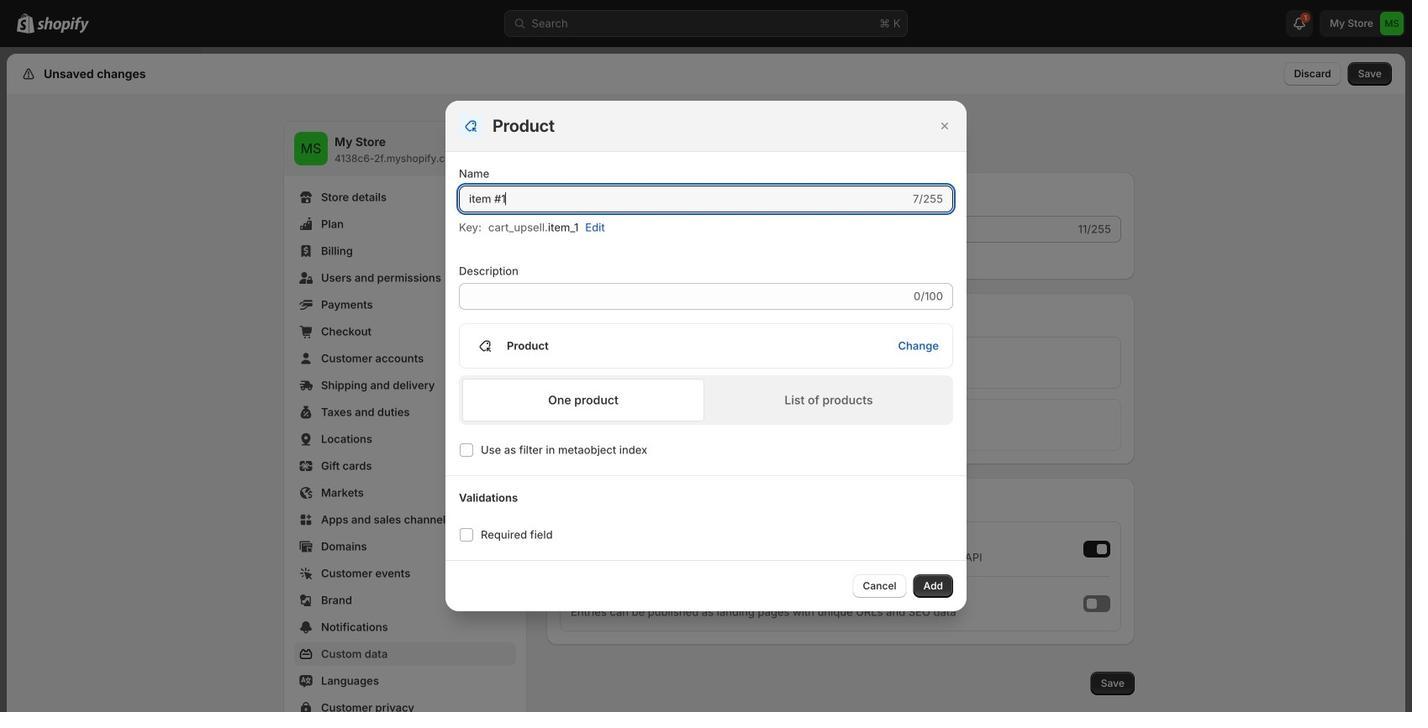 Task type: locate. For each thing, give the bounding box(es) containing it.
None text field
[[459, 283, 910, 310]]

shop settings menu element
[[284, 122, 526, 713]]

my store image
[[294, 132, 328, 166]]

None text field
[[459, 186, 909, 213]]

dialog
[[0, 101, 1412, 612]]

toggle publishing entries as web pages image
[[1087, 599, 1097, 609]]



Task type: describe. For each thing, give the bounding box(es) containing it.
settings dialog
[[7, 54, 1405, 713]]

shopify image
[[37, 17, 89, 33]]



